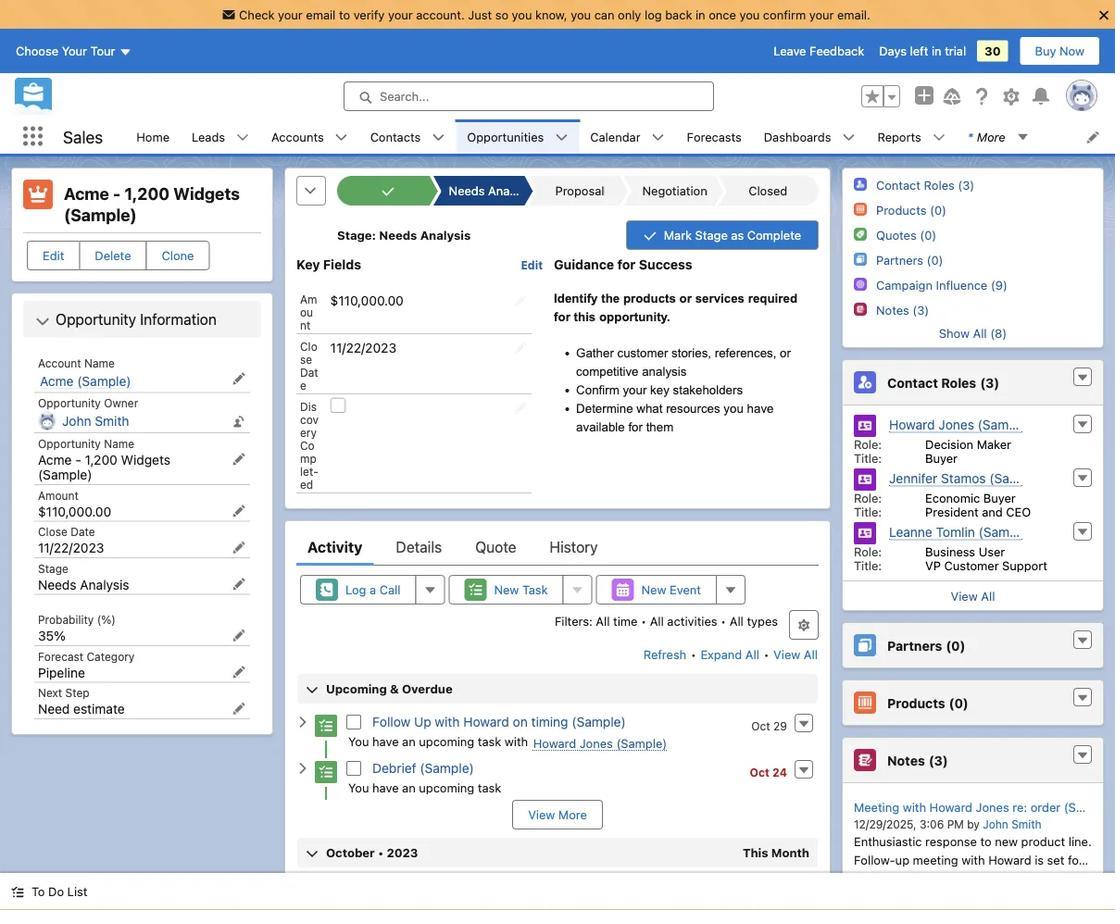 Task type: describe. For each thing, give the bounding box(es) containing it.
(sample) up you have an upcoming task
[[420, 761, 474, 776]]

leave feedback link
[[774, 44, 864, 58]]

dashboards
[[764, 130, 831, 144]]

john inside meeting with howard jones re: order (sample) 12/29/2025, 3:06 pm by john smith enthusiastic response to new product line. follow-up meeting with howard is set for next month. prior to next meeting, need to: send proposal to howard's team make adjustments to demo do run through
[[983, 818, 1008, 831]]

leanne tomlin (sample) image
[[854, 522, 876, 545]]

check
[[239, 7, 275, 21]]

analysis
[[642, 365, 687, 379]]

dashboards link
[[753, 119, 842, 154]]

(%)
[[97, 614, 116, 627]]

your
[[62, 44, 87, 58]]

do inside meeting with howard jones re: order (sample) 12/29/2025, 3:06 pm by john smith enthusiastic response to new product line. follow-up meeting with howard is set for next month. prior to next meeting, need to: send proposal to howard's team make adjustments to demo do run through
[[976, 907, 991, 910]]

*
[[968, 130, 973, 144]]

(0) for products (0)
[[949, 695, 969, 711]]

howard down new
[[988, 853, 1031, 867]]

text default image inside the contacts list item
[[432, 131, 445, 144]]

with inside 'you have an upcoming task with howard jones (sample)'
[[505, 734, 528, 748]]

edit link
[[521, 257, 543, 272]]

to up demo
[[956, 889, 967, 903]]

(sample) right timing
[[572, 715, 626, 730]]

products image
[[854, 203, 867, 216]]

1 vertical spatial view all link
[[773, 640, 819, 669]]

month
[[771, 846, 810, 860]]

new task button
[[449, 575, 564, 605]]

expand all button
[[700, 640, 760, 669]]

what
[[637, 402, 663, 416]]

accounts list item
[[260, 119, 359, 154]]

set
[[1047, 853, 1065, 867]]

partners
[[887, 638, 942, 653]]

guidance for success
[[554, 257, 692, 272]]

step
[[65, 687, 90, 700]]

cov
[[300, 413, 319, 426]]

opportunity for opportunity information
[[56, 311, 136, 328]]

details link
[[396, 529, 442, 566]]

contact roles element
[[842, 359, 1104, 611]]

analysis up edit link
[[503, 220, 549, 234]]

list
[[67, 885, 87, 899]]

0 vertical spatial in
[[696, 7, 705, 21]]

determine
[[576, 402, 633, 416]]

dis cov ery co mp leted
[[300, 400, 319, 491]]

edit account name image
[[232, 372, 245, 385]]

• left the "expand"
[[691, 648, 696, 662]]

all down new event button
[[650, 614, 664, 628]]

title: for leanne
[[854, 559, 882, 572]]

enthusiastic
[[854, 835, 922, 849]]

stage inside button
[[695, 228, 728, 242]]

for up the
[[617, 257, 636, 272]]

name for account name
[[84, 357, 115, 370]]

john smith link inside notes "element"
[[983, 818, 1042, 831]]

customer
[[617, 346, 668, 360]]

partners (0)
[[876, 253, 943, 267]]

notes element
[[842, 737, 1115, 910]]

tour
[[90, 44, 115, 58]]

0 horizontal spatial smith
[[95, 414, 129, 429]]

view for view all
[[951, 589, 978, 603]]

2 next from the left
[[968, 871, 992, 885]]

oct 24
[[750, 766, 787, 779]]

stamos
[[941, 471, 986, 486]]

0 vertical spatial -
[[113, 184, 121, 204]]

0 vertical spatial john smith link
[[62, 414, 129, 430]]

demo
[[941, 907, 972, 910]]

edit amount image
[[232, 505, 245, 518]]

(sample) inside 'you have an upcoming task with howard jones (sample)'
[[616, 736, 667, 750]]

back
[[665, 7, 692, 21]]

opportunities list item
[[456, 119, 579, 154]]

(sample) inside meeting with howard jones re: order (sample) 12/29/2025, 3:06 pm by john smith enthusiastic response to new product line. follow-up meeting with howard is set for next month. prior to next meeting, need to: send proposal to howard's team make adjustments to demo do run through
[[1064, 800, 1115, 814]]

acme (sample)
[[40, 373, 131, 389]]

new
[[995, 835, 1018, 849]]

path options list box
[[337, 176, 819, 206]]

contacts
[[370, 130, 421, 144]]

role: for leanne
[[854, 545, 882, 559]]

$110,000.00 for amount
[[38, 504, 111, 519]]

(sample) up amount
[[38, 467, 92, 483]]

left
[[910, 44, 928, 58]]

needs left 1
[[379, 228, 417, 242]]

prior
[[924, 871, 950, 885]]

jennifer stamos (sample)
[[889, 471, 1044, 486]]

24
[[773, 766, 787, 779]]

do inside button
[[48, 885, 64, 899]]

edit opportunity name image
[[232, 453, 245, 466]]

trial
[[945, 44, 966, 58]]

for inside gather customer stories, references, or competitive analysis confirm your key stakeholders determine what resources you have available for them
[[628, 420, 643, 434]]

(sample) up maker
[[978, 417, 1032, 432]]

:
[[372, 228, 376, 242]]

upcoming for you have an upcoming task
[[419, 781, 474, 794]]

partners (0) link
[[876, 253, 943, 268]]

(sample) up opportunity owner
[[77, 373, 131, 389]]

user
[[979, 545, 1005, 559]]

campaign influence image
[[854, 278, 867, 291]]

next step
[[38, 687, 90, 700]]

opportunity for opportunity owner
[[38, 397, 101, 410]]

all left time
[[596, 614, 610, 628]]

(sample) down ceo
[[979, 524, 1033, 540]]

influence (9)
[[936, 278, 1008, 292]]

dashboards list item
[[753, 119, 866, 154]]

negotiation link
[[632, 176, 714, 206]]

title: for howard
[[854, 451, 882, 465]]

information
[[140, 311, 217, 328]]

as
[[731, 228, 744, 242]]

to right prior
[[954, 871, 965, 885]]

1 vertical spatial acme - 1,200 widgets (sample)
[[38, 452, 170, 483]]

new for new event
[[641, 583, 666, 597]]

0 horizontal spatial 1,200
[[85, 452, 117, 467]]

view more
[[528, 808, 587, 822]]

probability
[[38, 614, 94, 627]]

key
[[296, 257, 320, 272]]

to left new
[[980, 835, 992, 849]]

reports list item
[[866, 119, 957, 154]]

oct for debrief (sample)
[[750, 766, 770, 779]]

gather
[[576, 346, 614, 360]]

new for new task
[[494, 583, 519, 597]]

october
[[326, 846, 375, 860]]

leanne
[[889, 524, 932, 540]]

1 horizontal spatial 1,200
[[125, 184, 170, 204]]

more for * more
[[977, 130, 1006, 144]]

and
[[982, 505, 1003, 519]]

follow
[[372, 715, 411, 730]]

partners (0)
[[887, 638, 966, 653]]

home
[[136, 130, 170, 144]]

mark stage as complete button
[[626, 220, 819, 250]]

product
[[1021, 835, 1065, 849]]

you left can
[[571, 7, 591, 21]]

jones inside meeting with howard jones re: order (sample) 12/29/2025, 3:06 pm by john smith enthusiastic response to new product line. follow-up meeting with howard is set for next month. prior to next meeting, need to: send proposal to howard's team make adjustments to demo do run through
[[976, 800, 1009, 814]]

meeting,
[[996, 871, 1045, 885]]

show all (8) link
[[939, 326, 1007, 340]]

your right verify
[[388, 7, 413, 21]]

quote link
[[475, 529, 516, 566]]

text default image inside notes "element"
[[1076, 749, 1089, 762]]

notes image
[[854, 303, 867, 316]]

meeting
[[854, 800, 899, 814]]

so
[[495, 7, 509, 21]]

forecast
[[38, 650, 83, 663]]

check your email to verify your account. just so you know, you can only log back in once you confirm your email.
[[239, 7, 871, 21]]

text default image inside accounts list item
[[335, 131, 348, 144]]

clone button
[[146, 241, 210, 270]]

ceo
[[1006, 505, 1031, 519]]

needs up probability
[[38, 577, 76, 592]]

category
[[87, 650, 135, 663]]

tab list containing activity
[[296, 529, 819, 566]]

to down proposal
[[926, 907, 937, 910]]

0 horizontal spatial -
[[75, 452, 81, 467]]

false image
[[330, 397, 346, 413]]

expand
[[701, 648, 742, 662]]

text default image inside calendar list item
[[652, 131, 665, 144]]

name for opportunity name
[[104, 437, 134, 450]]

with down the response at the right of the page
[[962, 853, 985, 867]]

jennifer
[[889, 471, 938, 486]]

campaign influence (9)
[[876, 278, 1008, 292]]

can
[[594, 7, 615, 21]]

• left 2023
[[378, 846, 384, 860]]

this month
[[743, 846, 810, 860]]

all inside contact roles element
[[981, 589, 995, 603]]

$110,000.00 for am ou nt
[[330, 292, 404, 308]]

opportunity owner
[[38, 397, 138, 410]]

leanne tomlin (sample)
[[889, 524, 1033, 540]]

for inside identify the products or services required for this opportunity.
[[554, 310, 570, 323]]

howard up 'you have an upcoming task with howard jones (sample)'
[[463, 715, 509, 730]]

products
[[887, 695, 945, 711]]

stage : needs analysis
[[337, 228, 471, 242]]

quotes (0)
[[876, 228, 937, 242]]

leads list item
[[181, 119, 260, 154]]

leted
[[300, 465, 319, 491]]

forecasts link
[[676, 119, 753, 154]]

all left (8)
[[973, 326, 987, 340]]

have for you have an upcoming task
[[372, 781, 399, 794]]

edit button
[[27, 241, 80, 270]]

email.
[[837, 7, 871, 21]]

on
[[513, 715, 528, 730]]

have inside gather customer stories, references, or competitive analysis confirm your key stakeholders determine what resources you have available for them
[[747, 402, 774, 416]]

buy now
[[1035, 44, 1085, 58]]

products (0)
[[887, 695, 969, 711]]

jones inside 'you have an upcoming task with howard jones (sample)'
[[580, 736, 613, 750]]

notes (3)
[[887, 753, 948, 768]]

to right email
[[339, 7, 350, 21]]

1 next from the left
[[854, 871, 878, 885]]

you have an upcoming task
[[348, 781, 501, 794]]

all right the expand all button
[[804, 648, 818, 662]]

in for days left in trial
[[932, 44, 942, 58]]

edit forecast category image
[[232, 666, 245, 679]]

30
[[985, 44, 1001, 58]]

2 vertical spatial acme
[[38, 452, 72, 467]]

howard inside 'you have an upcoming task with howard jones (sample)'
[[533, 736, 576, 750]]

log
[[645, 7, 662, 21]]



Task type: locate. For each thing, give the bounding box(es) containing it.
0 horizontal spatial stage
[[38, 562, 68, 575]]

(sample) up delete
[[64, 205, 137, 225]]

0 vertical spatial (0)
[[946, 638, 966, 653]]

text default image
[[432, 131, 445, 144], [652, 131, 665, 144], [1076, 371, 1089, 384], [1076, 749, 1089, 762], [11, 886, 24, 899]]

0 horizontal spatial view
[[528, 808, 555, 822]]

accounts
[[271, 130, 324, 144]]

11/22/2023 for clo
[[330, 340, 397, 355]]

leave
[[774, 44, 806, 58]]

0 vertical spatial view all link
[[843, 581, 1103, 610]]

1 horizontal spatial in
[[696, 7, 705, 21]]

1 horizontal spatial view
[[774, 648, 801, 662]]

1 vertical spatial more
[[558, 808, 587, 822]]

view inside contact roles element
[[951, 589, 978, 603]]

edit probability (%) image
[[232, 629, 245, 642]]

accounts link
[[260, 119, 335, 154]]

1 vertical spatial task
[[478, 781, 501, 794]]

1 vertical spatial 1,200
[[85, 452, 117, 467]]

text default image inside reports list item
[[932, 131, 945, 144]]

refresh
[[643, 648, 687, 662]]

tab list
[[296, 529, 819, 566]]

0 vertical spatial oct
[[751, 719, 770, 732]]

0 vertical spatial howard jones (sample) link
[[889, 417, 1032, 433]]

stage
[[337, 228, 372, 242], [695, 228, 728, 242], [38, 562, 68, 575]]

0 vertical spatial smith
[[95, 414, 129, 429]]

howard down timing
[[533, 736, 576, 750]]

show all (8)
[[939, 326, 1007, 340]]

edit inside button
[[43, 249, 64, 263]]

0 horizontal spatial view all link
[[773, 640, 819, 669]]

1 upcoming from the top
[[419, 734, 474, 748]]

0 horizontal spatial needs analysis
[[38, 577, 129, 592]]

1 horizontal spatial buyer
[[983, 491, 1016, 505]]

john up new
[[983, 818, 1008, 831]]

1 vertical spatial $110,000.00
[[38, 504, 111, 519]]

1 horizontal spatial 11/22/2023
[[330, 340, 397, 355]]

john smith link down opportunity owner
[[62, 414, 129, 430]]

john down opportunity owner
[[62, 414, 91, 429]]

0 vertical spatial widgets
[[173, 184, 240, 204]]

1 horizontal spatial -
[[113, 184, 121, 204]]

this
[[574, 310, 596, 323]]

2 vertical spatial in
[[450, 220, 460, 234]]

this
[[743, 846, 768, 860]]

products (0)
[[876, 203, 947, 217]]

have
[[747, 402, 774, 416], [372, 734, 399, 748], [372, 781, 399, 794]]

needs up 1 day in needs analysis
[[449, 184, 485, 198]]

text default image inside 'leads' list item
[[236, 131, 249, 144]]

1 horizontal spatial smith
[[1012, 818, 1042, 831]]

task for you have an upcoming task
[[478, 781, 501, 794]]

1 vertical spatial title:
[[854, 505, 882, 519]]

1 horizontal spatial view all link
[[843, 581, 1103, 610]]

0 vertical spatial or
[[679, 291, 692, 305]]

ery
[[300, 426, 317, 439]]

2 vertical spatial view
[[528, 808, 555, 822]]

acme down opportunity name
[[38, 452, 72, 467]]

0 vertical spatial 11/22/2023
[[330, 340, 397, 355]]

0 horizontal spatial edit
[[43, 249, 64, 263]]

stage for stage
[[38, 562, 68, 575]]

jones up decision
[[939, 417, 974, 432]]

details
[[396, 538, 442, 556]]

1 title: from the top
[[854, 451, 882, 465]]

- down opportunity name
[[75, 452, 81, 467]]

contact inside contact roles element
[[887, 375, 938, 390]]

more inside view more button
[[558, 808, 587, 822]]

$110,000.00
[[330, 292, 404, 308], [38, 504, 111, 519]]

new left the task
[[494, 583, 519, 597]]

1 horizontal spatial next
[[968, 871, 992, 885]]

(sample) up ceo
[[990, 471, 1044, 486]]

upcoming
[[326, 682, 387, 696]]

0 vertical spatial role:
[[854, 437, 882, 451]]

1 vertical spatial 11/22/2023
[[38, 540, 104, 556]]

1 vertical spatial opportunity
[[38, 397, 101, 410]]

1 vertical spatial needs analysis
[[38, 577, 129, 592]]

list
[[125, 119, 1115, 154]]

0 horizontal spatial jones
[[580, 736, 613, 750]]

clo
[[300, 340, 317, 353]]

date
[[71, 526, 95, 539]]

0 vertical spatial needs analysis
[[449, 184, 534, 198]]

0 vertical spatial title:
[[854, 451, 882, 465]]

0 vertical spatial view
[[951, 589, 978, 603]]

0 vertical spatial john
[[62, 414, 91, 429]]

1 you from the top
[[348, 734, 369, 748]]

3 role: from the top
[[854, 545, 882, 559]]

mp
[[300, 452, 317, 465]]

quotes image
[[854, 228, 867, 241]]

search... button
[[344, 82, 714, 111]]

run
[[995, 907, 1013, 910]]

0 horizontal spatial widgets
[[121, 452, 170, 467]]

0 vertical spatial contact
[[876, 178, 921, 192]]

stage down the "close"
[[38, 562, 68, 575]]

e
[[300, 379, 306, 392]]

text default image
[[1017, 131, 1030, 144], [236, 131, 249, 144], [335, 131, 348, 144], [555, 131, 568, 144], [842, 131, 855, 144], [932, 131, 945, 144], [35, 314, 50, 329], [1076, 634, 1089, 647], [1076, 692, 1089, 705], [296, 716, 309, 729], [296, 762, 309, 775]]

new task
[[494, 583, 548, 597]]

• right time
[[641, 614, 647, 628]]

1 vertical spatial jones
[[580, 736, 613, 750]]

group
[[861, 85, 900, 108]]

howard jones (sample) link up decision maker
[[889, 417, 1032, 433]]

you down stakeholders
[[724, 402, 744, 416]]

all right the "expand"
[[745, 648, 759, 662]]

required
[[748, 291, 798, 305]]

1 new from the left
[[494, 583, 519, 597]]

opportunity image
[[23, 180, 53, 209]]

calendar list item
[[579, 119, 676, 154]]

to
[[339, 7, 350, 21], [980, 835, 992, 849], [954, 871, 965, 885], [956, 889, 967, 903], [926, 907, 937, 910]]

1 horizontal spatial howard jones (sample) link
[[889, 417, 1032, 433]]

or left the services
[[679, 291, 692, 305]]

stage for stage : needs analysis
[[337, 228, 372, 242]]

0 horizontal spatial or
[[679, 291, 692, 305]]

history link
[[550, 529, 598, 566]]

need estimate
[[38, 702, 125, 717]]

1 vertical spatial widgets
[[121, 452, 170, 467]]

you right task icon at the left bottom
[[348, 734, 369, 748]]

estimate
[[73, 702, 125, 717]]

analysis down needs analysis link
[[420, 228, 471, 242]]

1 vertical spatial in
[[932, 44, 942, 58]]

in for 1 day in needs analysis
[[450, 220, 460, 234]]

0 vertical spatial buyer
[[925, 451, 958, 465]]

2 task from the top
[[478, 781, 501, 794]]

call
[[379, 583, 401, 597]]

have down references,
[[747, 402, 774, 416]]

needs inside path options "list box"
[[449, 184, 485, 198]]

line.
[[1069, 835, 1092, 849]]

home link
[[125, 119, 181, 154]]

your left email
[[278, 7, 303, 21]]

all left types
[[730, 614, 744, 628]]

se
[[300, 353, 312, 366]]

0 vertical spatial $110,000.00
[[330, 292, 404, 308]]

you right once
[[740, 7, 760, 21]]

you for you have an upcoming task
[[348, 781, 369, 794]]

email
[[306, 7, 336, 21]]

0 horizontal spatial do
[[48, 885, 64, 899]]

know,
[[535, 7, 567, 21]]

0 vertical spatial acme
[[64, 184, 109, 204]]

role:
[[854, 437, 882, 451], [854, 491, 882, 505], [854, 545, 882, 559]]

upcoming inside 'you have an upcoming task with howard jones (sample)'
[[419, 734, 474, 748]]

1 role: from the top
[[854, 437, 882, 451]]

smith inside meeting with howard jones re: order (sample) 12/29/2025, 3:06 pm by john smith enthusiastic response to new product line. follow-up meeting with howard is set for next month. prior to next meeting, need to: send proposal to howard's team make adjustments to demo do run through
[[1012, 818, 1042, 831]]

2 horizontal spatial jones
[[976, 800, 1009, 814]]

analysis up 1 day in needs analysis
[[488, 184, 534, 198]]

acme - 1,200 widgets (sample)
[[64, 184, 240, 225], [38, 452, 170, 483]]

2 you from the top
[[348, 781, 369, 794]]

1 horizontal spatial stage
[[337, 228, 372, 242]]

• down types
[[764, 648, 769, 662]]

2 new from the left
[[641, 583, 666, 597]]

1 horizontal spatial edit
[[521, 259, 543, 272]]

delete
[[95, 249, 131, 263]]

1 an from the top
[[402, 734, 416, 748]]

view for view more
[[528, 808, 555, 822]]

timing
[[531, 715, 568, 730]]

title: up the jennifer stamos (sample) image
[[854, 451, 882, 465]]

2 horizontal spatial in
[[932, 44, 942, 58]]

key
[[650, 383, 670, 397]]

2 an from the top
[[402, 781, 416, 794]]

through
[[1016, 907, 1060, 910]]

howard jones (sample)
[[889, 417, 1032, 432]]

contact roles image
[[854, 178, 867, 191]]

oct left 24
[[750, 766, 770, 779]]

0 horizontal spatial more
[[558, 808, 587, 822]]

decision
[[925, 437, 974, 451]]

1 vertical spatial contact
[[887, 375, 938, 390]]

title: down leanne tomlin (sample) icon
[[854, 559, 882, 572]]

have for you have an upcoming task with howard jones (sample)
[[372, 734, 399, 748]]

text default image inside opportunities "list item"
[[555, 131, 568, 144]]

1 horizontal spatial widgets
[[173, 184, 240, 204]]

task down 'you have an upcoming task with howard jones (sample)'
[[478, 781, 501, 794]]

2 vertical spatial jones
[[976, 800, 1009, 814]]

support
[[1002, 559, 1047, 572]]

1 vertical spatial do
[[976, 907, 991, 910]]

economic buyer
[[925, 491, 1016, 505]]

refresh button
[[643, 640, 687, 669]]

0 horizontal spatial next
[[854, 871, 878, 885]]

choose
[[16, 44, 58, 58]]

3 title: from the top
[[854, 559, 882, 572]]

partners image
[[854, 253, 867, 266]]

(3) inside contact roles element
[[980, 375, 1000, 390]]

analysis inside needs analysis link
[[488, 184, 534, 198]]

john smith link
[[62, 414, 129, 430], [983, 818, 1042, 831]]

for down line. at right
[[1068, 853, 1083, 867]]

you for you have an upcoming task with howard jones (sample)
[[348, 734, 369, 748]]

opportunity inside 'dropdown button'
[[56, 311, 136, 328]]

2 upcoming from the top
[[419, 781, 474, 794]]

0 horizontal spatial john smith link
[[62, 414, 129, 430]]

account name
[[38, 357, 115, 370]]

days
[[879, 44, 907, 58]]

next up howard's
[[968, 871, 992, 885]]

2 vertical spatial have
[[372, 781, 399, 794]]

$110,000.00 up close date
[[38, 504, 111, 519]]

list containing home
[[125, 119, 1115, 154]]

2 role: from the top
[[854, 491, 882, 505]]

an down debrief (sample) link
[[402, 781, 416, 794]]

an down up
[[402, 734, 416, 748]]

buyer
[[925, 451, 958, 465], [983, 491, 1016, 505]]

0 horizontal spatial new
[[494, 583, 519, 597]]

clone
[[162, 249, 194, 263]]

1,200 down home link
[[125, 184, 170, 204]]

upcoming down up
[[419, 734, 474, 748]]

&
[[390, 682, 399, 696]]

roles (3)
[[924, 178, 975, 192]]

proposal link
[[536, 176, 619, 206]]

oct for follow up with howard on timing (sample)
[[751, 719, 770, 732]]

task image
[[315, 761, 337, 784]]

you inside gather customer stories, references, or competitive analysis confirm your key stakeholders determine what resources you have available for them
[[724, 402, 744, 416]]

0 vertical spatial task
[[478, 734, 501, 748]]

amount
[[38, 489, 79, 502]]

new left the event
[[641, 583, 666, 597]]

notes
[[887, 753, 925, 768]]

follow up with howard on timing (sample)
[[372, 715, 626, 730]]

howard jones (sample) link down timing
[[533, 736, 667, 751]]

or inside identify the products or services required for this opportunity.
[[679, 291, 692, 305]]

2 horizontal spatial stage
[[695, 228, 728, 242]]

1 task from the top
[[478, 734, 501, 748]]

1 horizontal spatial or
[[780, 346, 791, 360]]

have down follow
[[372, 734, 399, 748]]

filters: all time • all activities • all types
[[555, 614, 778, 628]]

owner
[[104, 397, 138, 410]]

an for you have an upcoming task
[[402, 781, 416, 794]]

a
[[370, 583, 376, 597]]

0 vertical spatial opportunity
[[56, 311, 136, 328]]

needs analysis up 1 day in needs analysis
[[449, 184, 534, 198]]

title: for jennifer
[[854, 505, 882, 519]]

1 vertical spatial view
[[774, 648, 801, 662]]

for down what
[[628, 420, 643, 434]]

or inside gather customer stories, references, or competitive analysis confirm your key stakeholders determine what resources you have available for them
[[780, 346, 791, 360]]

0 horizontal spatial john
[[62, 414, 91, 429]]

acme - 1,200 widgets (sample) up clone
[[64, 184, 240, 225]]

with up 3:06
[[903, 800, 926, 814]]

0 vertical spatial do
[[48, 885, 64, 899]]

0 vertical spatial (3)
[[980, 375, 1000, 390]]

1 vertical spatial smith
[[1012, 818, 1042, 831]]

11/22/2023 right clo
[[330, 340, 397, 355]]

2 horizontal spatial view
[[951, 589, 978, 603]]

close date
[[38, 526, 95, 539]]

new
[[494, 583, 519, 597], [641, 583, 666, 597]]

upcoming down debrief (sample)
[[419, 781, 474, 794]]

opportunity for opportunity name
[[38, 437, 101, 450]]

(3) right 'notes'
[[929, 753, 948, 768]]

smith down owner
[[95, 414, 129, 429]]

contacts list item
[[359, 119, 456, 154]]

john smith
[[62, 414, 129, 429]]

oct
[[751, 719, 770, 732], [750, 766, 770, 779]]

calendar link
[[579, 119, 652, 154]]

your left email.
[[809, 7, 834, 21]]

for inside meeting with howard jones re: order (sample) 12/29/2025, 3:06 pm by john smith enthusiastic response to new product line. follow-up meeting with howard is set for next month. prior to next meeting, need to: send proposal to howard's team make adjustments to demo do run through
[[1068, 853, 1083, 867]]

title: up leanne tomlin (sample) icon
[[854, 505, 882, 519]]

1 vertical spatial an
[[402, 781, 416, 794]]

11/22/2023 down close date
[[38, 540, 104, 556]]

task for you have an upcoming task with howard jones (sample)
[[478, 734, 501, 748]]

needs analysis up probability (%)
[[38, 577, 129, 592]]

more for view more
[[558, 808, 587, 822]]

make
[[1058, 889, 1088, 903]]

-
[[113, 184, 121, 204], [75, 452, 81, 467]]

text default image inside opportunity information 'dropdown button'
[[35, 314, 50, 329]]

view inside button
[[528, 808, 555, 822]]

1 vertical spatial howard jones (sample) link
[[533, 736, 667, 751]]

role: up leanne tomlin (sample) icon
[[854, 491, 882, 505]]

needs down needs analysis link
[[463, 220, 499, 234]]

(0) for partners (0)
[[946, 638, 966, 653]]

0 vertical spatial you
[[348, 734, 369, 748]]

contact for contact roles (3)
[[887, 375, 938, 390]]

0 horizontal spatial howard jones (sample) link
[[533, 736, 667, 751]]

in
[[696, 7, 705, 21], [932, 44, 942, 58], [450, 220, 460, 234]]

* more
[[968, 130, 1006, 144]]

1 vertical spatial john smith link
[[983, 818, 1042, 831]]

an inside 'you have an upcoming task with howard jones (sample)'
[[402, 734, 416, 748]]

jones up the by
[[976, 800, 1009, 814]]

with down on
[[505, 734, 528, 748]]

1 vertical spatial acme
[[40, 373, 74, 389]]

in right day at the top left of the page
[[450, 220, 460, 234]]

howard inside 'link'
[[889, 417, 935, 432]]

an for you have an upcoming task with howard jones (sample)
[[402, 734, 416, 748]]

you right 'so'
[[512, 7, 532, 21]]

(sample) up line. at right
[[1064, 800, 1115, 814]]

only
[[618, 7, 641, 21]]

acme down account
[[40, 373, 74, 389]]

quote
[[475, 538, 516, 556]]

john
[[62, 414, 91, 429], [983, 818, 1008, 831]]

2 title: from the top
[[854, 505, 882, 519]]

with right up
[[435, 715, 460, 730]]

reports
[[878, 130, 921, 144]]

reports link
[[866, 119, 932, 154]]

new inside new event button
[[641, 583, 666, 597]]

view down 'you have an upcoming task with howard jones (sample)'
[[528, 808, 555, 822]]

0 horizontal spatial (3)
[[929, 753, 948, 768]]

1 vertical spatial (0)
[[949, 695, 969, 711]]

0 horizontal spatial $110,000.00
[[38, 504, 111, 519]]

howard up 'pm'
[[930, 800, 973, 814]]

oct left 29
[[751, 719, 770, 732]]

john smith link up new
[[983, 818, 1042, 831]]

0 vertical spatial name
[[84, 357, 115, 370]]

needs analysis link
[[441, 176, 534, 206]]

1 horizontal spatial john
[[983, 818, 1008, 831]]

view down customer
[[951, 589, 978, 603]]

text default image inside the dashboards list item
[[842, 131, 855, 144]]

• right the activities
[[721, 614, 726, 628]]

1 horizontal spatial needs analysis
[[449, 184, 534, 198]]

competitive
[[576, 365, 639, 379]]

send
[[872, 889, 901, 903]]

have inside 'you have an upcoming task with howard jones (sample)'
[[372, 734, 399, 748]]

0 horizontal spatial 11/22/2023
[[38, 540, 104, 556]]

view all link down types
[[773, 640, 819, 669]]

$110,000.00 down the fields
[[330, 292, 404, 308]]

by
[[967, 818, 980, 831]]

text default image inside to do list button
[[11, 886, 24, 899]]

opportunity down john smith
[[38, 437, 101, 450]]

task image
[[315, 715, 337, 737]]

do right to
[[48, 885, 64, 899]]

1 horizontal spatial new
[[641, 583, 666, 597]]

edit close date image
[[232, 541, 245, 554]]

1 vertical spatial role:
[[854, 491, 882, 505]]

0 vertical spatial more
[[977, 130, 1006, 144]]

- up the delete button
[[113, 184, 121, 204]]

jones down upcoming & overdue dropdown button
[[580, 736, 613, 750]]

resources
[[666, 402, 720, 416]]

howard jones (sample) link inside contact roles element
[[889, 417, 1032, 433]]

1 vertical spatial (3)
[[929, 753, 948, 768]]

1 vertical spatial upcoming
[[419, 781, 474, 794]]

mark
[[664, 228, 692, 242]]

11/22/2023 for close
[[38, 540, 104, 556]]

analysis
[[488, 184, 534, 198], [503, 220, 549, 234], [420, 228, 471, 242], [80, 577, 129, 592]]

0 horizontal spatial in
[[450, 220, 460, 234]]

stage left as
[[695, 228, 728, 242]]

stage up the fields
[[337, 228, 372, 242]]

(3) inside notes "element"
[[929, 753, 948, 768]]

howard jones (sample) image
[[854, 415, 876, 437]]

analysis up (%)
[[80, 577, 129, 592]]

1 horizontal spatial more
[[977, 130, 1006, 144]]

title:
[[854, 451, 882, 465], [854, 505, 882, 519], [854, 559, 882, 572]]

1 vertical spatial you
[[348, 781, 369, 794]]

edit next step image
[[232, 703, 245, 716]]

(sample) down refresh
[[616, 736, 667, 750]]

task
[[522, 583, 548, 597]]

your inside gather customer stories, references, or competitive analysis confirm your key stakeholders determine what resources you have available for them
[[623, 383, 647, 397]]

12/29/2025,
[[854, 818, 917, 831]]

upcoming for you have an upcoming task with howard jones (sample)
[[419, 734, 474, 748]]

edit stage image
[[232, 578, 245, 591]]

log
[[345, 583, 366, 597]]

role: for jennifer
[[854, 491, 882, 505]]

new inside the new task button
[[494, 583, 519, 597]]

view down types
[[774, 648, 801, 662]]

activity
[[308, 538, 363, 556]]

contact for contact roles (3)
[[876, 178, 921, 192]]

in right back
[[696, 7, 705, 21]]

role: left vp
[[854, 545, 882, 559]]

edit left the guidance
[[521, 259, 543, 272]]

0 vertical spatial jones
[[939, 417, 974, 432]]

contact up products (0)
[[876, 178, 921, 192]]

you inside 'you have an upcoming task with howard jones (sample)'
[[348, 734, 369, 748]]

task down follow up with howard on timing (sample)
[[478, 734, 501, 748]]

role: for howard
[[854, 437, 882, 451]]

jennifer stamos (sample) image
[[854, 469, 876, 491]]

jones inside contact roles element
[[939, 417, 974, 432]]

needs analysis inside path options "list box"
[[449, 184, 534, 198]]

howard's
[[971, 889, 1023, 903]]

acme - 1,200 widgets (sample) down opportunity name
[[38, 452, 170, 483]]

1 vertical spatial name
[[104, 437, 134, 450]]

task inside 'you have an upcoming task with howard jones (sample)'
[[478, 734, 501, 748]]

contact inside contact roles (3) link
[[876, 178, 921, 192]]

0 vertical spatial acme - 1,200 widgets (sample)
[[64, 184, 240, 225]]



Task type: vqa. For each thing, say whether or not it's contained in the screenshot.
Jones in CONTACT ROLES element
yes



